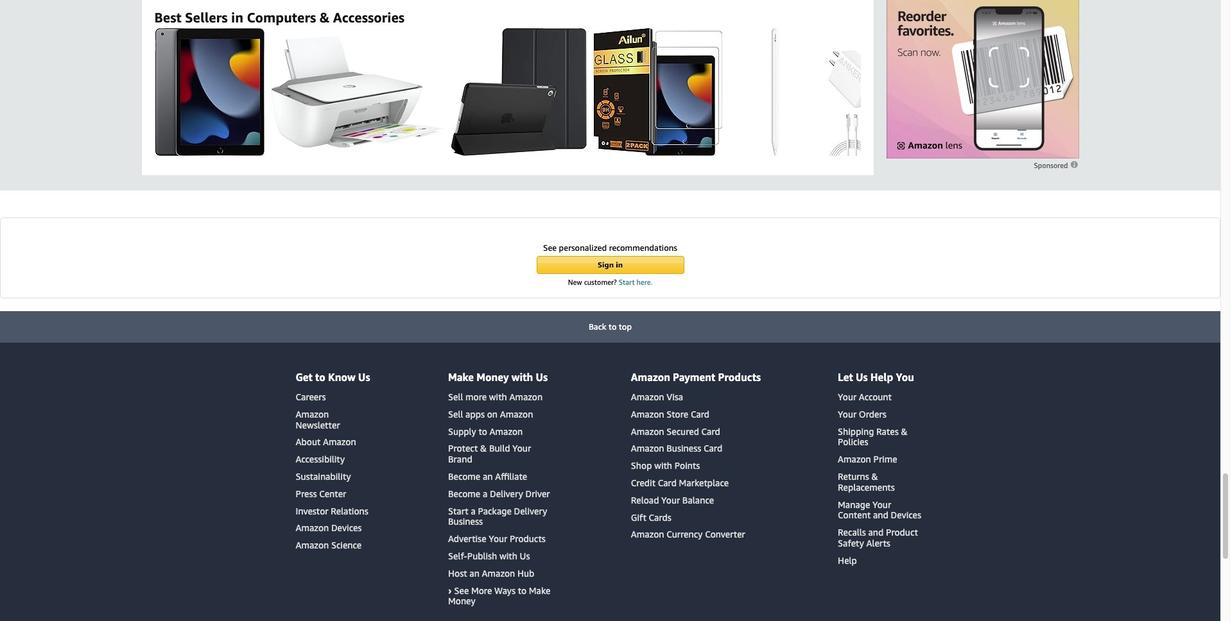 Task type: locate. For each thing, give the bounding box(es) containing it.
supply to amazon link
[[448, 426, 523, 437]]

0 horizontal spatial help
[[838, 555, 857, 566]]

get to know us
[[296, 371, 370, 384]]

amazon up returns
[[838, 454, 871, 465]]

sell up supply
[[448, 409, 463, 420]]

0 vertical spatial a
[[483, 488, 487, 499]]

business inside amazon visa amazon store card amazon secured card amazon business card shop with points credit card marketplace reload your balance gift cards amazon currency converter
[[667, 443, 701, 454]]

and down manage your content and devices link
[[868, 527, 884, 538]]

new
[[568, 278, 582, 286]]

sign in
[[598, 260, 623, 270]]

&
[[320, 9, 330, 25], [901, 426, 908, 437], [480, 443, 487, 454], [872, 471, 878, 482]]

1 vertical spatial money
[[448, 596, 476, 607]]

1 vertical spatial become
[[448, 488, 480, 499]]

0 vertical spatial money
[[476, 371, 509, 384]]

and
[[873, 510, 888, 521], [868, 527, 884, 538]]

card down shop with points link
[[658, 478, 677, 489]]

1 vertical spatial make
[[529, 585, 550, 596]]

amazon down amazon store card link
[[631, 426, 664, 437]]

see inside sell more with amazon sell apps on amazon supply to amazon protect & build your brand become an affiliate become a delivery driver start a package delivery business advertise your products self-publish with us host an amazon hub › see more ways to make money
[[454, 585, 469, 596]]

and up recalls and product safety alerts "link"
[[873, 510, 888, 521]]

devices up science
[[331, 523, 362, 534]]

see right ›
[[454, 585, 469, 596]]

get
[[296, 371, 313, 384]]

your orders link
[[838, 409, 886, 420]]

& right computers on the top left
[[320, 9, 330, 25]]

self-
[[448, 551, 467, 562]]

amazon down the amazon devices link
[[296, 540, 329, 551]]

& left build at the left bottom
[[480, 443, 487, 454]]

here.
[[637, 278, 653, 286]]

accessibility link
[[296, 454, 345, 465]]

card
[[691, 409, 710, 420], [701, 426, 720, 437], [704, 443, 722, 454], [658, 478, 677, 489]]

with right shop
[[654, 460, 672, 471]]

business down the secured
[[667, 443, 701, 454]]

store
[[667, 409, 688, 420]]

a down become an affiliate link
[[483, 488, 487, 499]]

see left personalized
[[543, 243, 557, 253]]

start up advertise
[[448, 506, 469, 517]]

1 horizontal spatial money
[[476, 371, 509, 384]]

with down advertise your products link
[[500, 551, 517, 562]]

become
[[448, 471, 480, 482], [448, 488, 480, 499]]

manage
[[838, 499, 870, 510]]

delivery down driver on the bottom left of page
[[514, 506, 547, 517]]

your up self-publish with us link
[[489, 534, 507, 545]]

1 vertical spatial devices
[[331, 523, 362, 534]]

see personalized recommendations
[[543, 243, 677, 253]]

1 vertical spatial see
[[454, 585, 469, 596]]

shop with points link
[[631, 460, 700, 471]]

sell left more
[[448, 392, 463, 403]]

visa
[[667, 392, 683, 403]]

careers link
[[296, 392, 326, 403]]

1 horizontal spatial in
[[616, 260, 623, 270]]

recalls and product safety alerts link
[[838, 527, 918, 549]]

amazon business card link
[[631, 443, 722, 454]]

1 vertical spatial help
[[838, 555, 857, 566]]

1 horizontal spatial products
[[718, 371, 761, 384]]

1 vertical spatial a
[[471, 506, 476, 517]]

hp deskjet 2755e wireless color inkjet-printer, print, scan, copy, easy setup, mobile printing, best-for home, instant... image
[[271, 36, 444, 148]]

make inside sell more with amazon sell apps on amazon supply to amazon protect & build your brand become an affiliate become a delivery driver start a package delivery business advertise your products self-publish with us host an amazon hub › see more ways to make money
[[529, 585, 550, 596]]

0 horizontal spatial products
[[510, 534, 546, 545]]

1 horizontal spatial business
[[667, 443, 701, 454]]

with up on
[[489, 392, 507, 403]]

leave feedback on sponsored ad element
[[1034, 161, 1079, 170]]

driver
[[525, 488, 550, 499]]

1 sell from the top
[[448, 392, 463, 403]]

newsletter
[[296, 420, 340, 431]]

your account link
[[838, 392, 892, 403]]

start here. link
[[619, 278, 653, 286]]

sell apps on amazon link
[[448, 409, 533, 420]]

1 vertical spatial in
[[616, 260, 623, 270]]

1 vertical spatial start
[[448, 506, 469, 517]]

balance
[[682, 495, 714, 506]]

amazon down investor in the bottom left of the page
[[296, 523, 329, 534]]

your down let
[[838, 392, 857, 403]]

amazon up accessibility link
[[323, 437, 356, 448]]

1 vertical spatial business
[[448, 516, 483, 527]]

1 vertical spatial an
[[469, 568, 480, 579]]

help
[[870, 371, 893, 384], [838, 555, 857, 566]]

1 vertical spatial products
[[510, 534, 546, 545]]

help down safety at the right of the page
[[838, 555, 857, 566]]

0 horizontal spatial money
[[448, 596, 476, 607]]

on
[[487, 409, 498, 420]]

2 become from the top
[[448, 488, 480, 499]]

0 horizontal spatial see
[[454, 585, 469, 596]]

amazon visa link
[[631, 392, 683, 403]]

to down apps
[[479, 426, 487, 437]]

0 horizontal spatial business
[[448, 516, 483, 527]]

business up advertise
[[448, 516, 483, 527]]

0 vertical spatial help
[[870, 371, 893, 384]]

recalls
[[838, 527, 866, 538]]

sell more with amazon sell apps on amazon supply to amazon protect & build your brand become an affiliate become a delivery driver start a package delivery business advertise your products self-publish with us host an amazon hub › see more ways to make money
[[448, 392, 550, 607]]

0 vertical spatial start
[[619, 278, 635, 286]]

accessibility
[[296, 454, 345, 465]]

devices up product
[[891, 510, 921, 521]]

1 horizontal spatial devices
[[891, 510, 921, 521]]

returns
[[838, 471, 869, 482]]

make up more
[[448, 371, 474, 384]]

rates
[[876, 426, 899, 437]]

0 vertical spatial business
[[667, 443, 701, 454]]

to left top
[[609, 322, 617, 332]]

amazon devices link
[[296, 523, 362, 534]]

1 horizontal spatial a
[[483, 488, 487, 499]]

0 vertical spatial see
[[543, 243, 557, 253]]

your down the replacements
[[873, 499, 891, 510]]

0 vertical spatial products
[[718, 371, 761, 384]]

procase for ipad 9th generation 2021/ ipad 8th generation 2020/ ipad 7th generation 2019 case, ipad 10.2 case ipad cover... image
[[450, 28, 586, 156]]

a left package
[[471, 506, 476, 517]]

self-publish with us link
[[448, 551, 530, 562]]

delivery down affiliate
[[490, 488, 523, 499]]

your down credit card marketplace link
[[661, 495, 680, 506]]

customer?
[[584, 278, 617, 286]]

0 vertical spatial become
[[448, 471, 480, 482]]

start
[[619, 278, 635, 286], [448, 506, 469, 517]]

0 horizontal spatial in
[[231, 9, 243, 25]]

reload your balance link
[[631, 495, 714, 506]]

0 horizontal spatial devices
[[331, 523, 362, 534]]

an up become a delivery driver 'link'
[[483, 471, 493, 482]]

us up hub
[[520, 551, 530, 562]]

make money with us
[[448, 371, 548, 384]]

help up the account
[[870, 371, 893, 384]]

0 horizontal spatial a
[[471, 506, 476, 517]]

your
[[838, 392, 857, 403], [838, 409, 857, 420], [512, 443, 531, 454], [661, 495, 680, 506], [873, 499, 891, 510], [489, 534, 507, 545]]

0 vertical spatial devices
[[891, 510, 921, 521]]

amazon down make money with us
[[509, 392, 543, 403]]

sustainability
[[296, 471, 351, 482]]

1 horizontal spatial make
[[529, 585, 550, 596]]

amazon currency converter link
[[631, 529, 745, 540]]

money down host
[[448, 596, 476, 607]]

0 horizontal spatial make
[[448, 371, 474, 384]]

points
[[675, 460, 700, 471]]

1 vertical spatial delivery
[[514, 506, 547, 517]]

us
[[358, 371, 370, 384], [536, 371, 548, 384], [856, 371, 868, 384], [520, 551, 530, 562]]

list
[[154, 28, 1230, 156]]

sustainability link
[[296, 471, 351, 482]]

with
[[512, 371, 533, 384], [489, 392, 507, 403], [654, 460, 672, 471], [500, 551, 517, 562]]

1 vertical spatial sell
[[448, 409, 463, 420]]

card up the marketplace on the bottom
[[704, 443, 722, 454]]

sell
[[448, 392, 463, 403], [448, 409, 463, 420]]

with up sell more with amazon link
[[512, 371, 533, 384]]

more
[[471, 585, 492, 596]]

1 horizontal spatial help
[[870, 371, 893, 384]]

0 vertical spatial make
[[448, 371, 474, 384]]

devices
[[891, 510, 921, 521], [331, 523, 362, 534]]

start left here.
[[619, 278, 635, 286]]

center
[[319, 488, 346, 499]]

money inside sell more with amazon sell apps on amazon supply to amazon protect & build your brand become an affiliate become a delivery driver start a package delivery business advertise your products self-publish with us host an amazon hub › see more ways to make money
[[448, 596, 476, 607]]

1 horizontal spatial start
[[619, 278, 635, 286]]

products right payment
[[718, 371, 761, 384]]

to
[[609, 322, 617, 332], [315, 371, 325, 384], [479, 426, 487, 437], [518, 585, 527, 596]]

0 vertical spatial an
[[483, 471, 493, 482]]

make
[[448, 371, 474, 384], [529, 585, 550, 596]]

amazon inside your account your orders shipping rates & policies amazon prime returns & replacements manage your content and devices recalls and product safety alerts help
[[838, 454, 871, 465]]

in right sellers on the top left
[[231, 9, 243, 25]]

0 vertical spatial sell
[[448, 392, 463, 403]]

become down become an affiliate link
[[448, 488, 480, 499]]

careers amazon newsletter about amazon accessibility sustainability press center investor relations amazon devices amazon science
[[296, 392, 368, 551]]

amazon down amazon visa link
[[631, 409, 664, 420]]

know
[[328, 371, 355, 384]]

devices inside your account your orders shipping rates & policies amazon prime returns & replacements manage your content and devices recalls and product safety alerts help
[[891, 510, 921, 521]]

see
[[543, 243, 557, 253], [454, 585, 469, 596]]

alerts
[[866, 538, 890, 549]]

in right sign
[[616, 260, 623, 270]]

us right the know
[[358, 371, 370, 384]]

0 horizontal spatial start
[[448, 506, 469, 517]]

devices inside careers amazon newsletter about amazon accessibility sustainability press center investor relations amazon devices amazon science
[[331, 523, 362, 534]]

an right host
[[469, 568, 480, 579]]

new customer? start here.
[[568, 278, 653, 286]]

shop
[[631, 460, 652, 471]]

a
[[483, 488, 487, 499], [471, 506, 476, 517]]

make down hub
[[529, 585, 550, 596]]

protect
[[448, 443, 478, 454]]

apple pencil (2nd generation): pixel-perfect precision and industry-leading low latency, perfect for note-taking,... image
[[771, 28, 779, 156]]

become down the brand
[[448, 471, 480, 482]]

0 horizontal spatial an
[[469, 568, 480, 579]]

money up sell more with amazon link
[[476, 371, 509, 384]]

safety
[[838, 538, 864, 549]]

us right let
[[856, 371, 868, 384]]

products up hub
[[510, 534, 546, 545]]

0 vertical spatial in
[[231, 9, 243, 25]]



Task type: vqa. For each thing, say whether or not it's contained in the screenshot.
bottommost the see
yes



Task type: describe. For each thing, give the bounding box(es) containing it.
& inside sell more with amazon sell apps on amazon supply to amazon protect & build your brand become an affiliate become a delivery driver start a package delivery business advertise your products self-publish with us host an amazon hub › see more ways to make money
[[480, 443, 487, 454]]

to right ways
[[518, 585, 527, 596]]

card right the secured
[[701, 426, 720, 437]]

us up sell more with amazon link
[[536, 371, 548, 384]]

start a package delivery business link
[[448, 506, 547, 527]]

amazon down careers
[[296, 409, 329, 420]]

science
[[331, 540, 362, 551]]

affiliate
[[495, 471, 527, 482]]

start inside sell more with amazon sell apps on amazon supply to amazon protect & build your brand become an affiliate become a delivery driver start a package delivery business advertise your products self-publish with us host an amazon hub › see more ways to make money
[[448, 506, 469, 517]]

hub
[[517, 568, 534, 579]]

advertise your products link
[[448, 534, 546, 545]]

amazon up build at the left bottom
[[490, 426, 523, 437]]

content
[[838, 510, 871, 521]]

converter
[[705, 529, 745, 540]]

amazon left visa at bottom right
[[631, 392, 664, 403]]

see more ways to make money link
[[448, 585, 550, 607]]

0 vertical spatial and
[[873, 510, 888, 521]]

shipping
[[838, 426, 874, 437]]

become an affiliate link
[[448, 471, 527, 482]]

build
[[489, 443, 510, 454]]

computers
[[247, 9, 316, 25]]

& down amazon prime link at bottom right
[[872, 471, 878, 482]]

to right get
[[315, 371, 325, 384]]

best sellers in computers & accessories
[[154, 9, 405, 25]]

cards
[[649, 512, 671, 523]]

1 vertical spatial and
[[868, 527, 884, 538]]

investor relations link
[[296, 506, 368, 517]]

1 become from the top
[[448, 471, 480, 482]]

amazon visa amazon store card amazon secured card amazon business card shop with points credit card marketplace reload your balance gift cards amazon currency converter
[[631, 392, 745, 540]]

package
[[478, 506, 512, 517]]

2 sell from the top
[[448, 409, 463, 420]]

accessories
[[333, 9, 405, 25]]

gift cards link
[[631, 512, 671, 523]]

more
[[465, 392, 487, 403]]

protect & build your brand link
[[448, 443, 531, 465]]

sponsored link
[[1034, 161, 1079, 170]]

ailun screen protector for ipad 9th 8th 7th generation (10.2 inch, ipad 9/8/7, 2021&2020&2019) tempered glass/apple... image
[[593, 28, 722, 156]]

amazon science link
[[296, 540, 362, 551]]

your inside amazon visa amazon store card amazon secured card amazon business card shop with points credit card marketplace reload your balance gift cards amazon currency converter
[[661, 495, 680, 506]]

recommendations
[[609, 243, 677, 253]]

apps
[[465, 409, 485, 420]]

best
[[154, 9, 182, 25]]

manage your content and devices link
[[838, 499, 921, 521]]

credit
[[631, 478, 656, 489]]

back to top
[[589, 322, 632, 332]]

your up shipping
[[838, 409, 857, 420]]

apple ipad (9th generation): with a13 bionic chip, 10.2-inch retina display, 64gb, wi-fi, 12mp front/8mp back camera,... image
[[154, 28, 264, 156]]

personalized
[[559, 243, 607, 253]]

help inside your account your orders shipping rates & policies amazon prime returns & replacements manage your content and devices recalls and product safety alerts help
[[838, 555, 857, 566]]

with inside amazon visa amazon store card amazon secured card amazon business card shop with points credit card marketplace reload your balance gift cards amazon currency converter
[[654, 460, 672, 471]]

us inside sell more with amazon sell apps on amazon supply to amazon protect & build your brand become an affiliate become a delivery driver start a package delivery business advertise your products self-publish with us host an amazon hub › see more ways to make money
[[520, 551, 530, 562]]

brand
[[448, 454, 472, 465]]

orders
[[859, 409, 886, 420]]

sign in link
[[536, 256, 684, 274]]

card right the store
[[691, 409, 710, 420]]

press
[[296, 488, 317, 499]]

products inside sell more with amazon sell apps on amazon supply to amazon protect & build your brand become an affiliate become a delivery driver start a package delivery business advertise your products self-publish with us host an amazon hub › see more ways to make money
[[510, 534, 546, 545]]

amazon up shop
[[631, 443, 664, 454]]

amazon newsletter link
[[296, 409, 340, 431]]

amazon up ways
[[482, 568, 515, 579]]

host
[[448, 568, 467, 579]]

iphone 15 charger, anker usb c charger block, 2-pack 20w fast wall charger for 15/15 pro/pro max/ipad pro and more, with... image
[[828, 28, 929, 156]]

your right build at the left bottom
[[512, 443, 531, 454]]

help link
[[838, 555, 857, 566]]

amazon payment products
[[631, 371, 761, 384]]

become a delivery driver link
[[448, 488, 550, 499]]

product
[[886, 527, 918, 538]]

sell more with amazon link
[[448, 392, 543, 403]]

1 horizontal spatial an
[[483, 471, 493, 482]]

top
[[619, 322, 632, 332]]

amazon right on
[[500, 409, 533, 420]]

host an amazon hub link
[[448, 568, 534, 579]]

your account your orders shipping rates & policies amazon prime returns & replacements manage your content and devices recalls and product safety alerts help
[[838, 392, 921, 566]]

you
[[896, 371, 914, 384]]

credit card marketplace link
[[631, 478, 729, 489]]

›
[[448, 585, 452, 596]]

back
[[589, 322, 606, 332]]

replacements
[[838, 482, 895, 493]]

business inside sell more with amazon sell apps on amazon supply to amazon protect & build your brand become an affiliate become a delivery driver start a package delivery business advertise your products self-publish with us host an amazon hub › see more ways to make money
[[448, 516, 483, 527]]

press center link
[[296, 488, 346, 499]]

sellers
[[185, 9, 228, 25]]

& right rates
[[901, 426, 908, 437]]

reload
[[631, 495, 659, 506]]

sign
[[598, 260, 614, 270]]

amazon down gift cards link in the bottom of the page
[[631, 529, 664, 540]]

prime
[[873, 454, 897, 465]]

relations
[[331, 506, 368, 517]]

publish
[[467, 551, 497, 562]]

0 vertical spatial delivery
[[490, 488, 523, 499]]

amazon prime link
[[838, 454, 897, 465]]

amazon secured card link
[[631, 426, 720, 437]]

back to top link
[[0, 312, 1220, 343]]

advertise
[[448, 534, 486, 545]]

marketplace
[[679, 478, 729, 489]]

amazon up amazon visa link
[[631, 371, 670, 384]]

policies
[[838, 437, 868, 448]]

amazon store card link
[[631, 409, 710, 420]]

ways
[[494, 585, 516, 596]]

secured
[[667, 426, 699, 437]]

let
[[838, 371, 853, 384]]

shipping rates & policies link
[[838, 426, 908, 448]]

gift
[[631, 512, 646, 523]]

sponsored
[[1034, 161, 1070, 170]]

about amazon link
[[296, 437, 356, 448]]

payment
[[673, 371, 715, 384]]

1 horizontal spatial see
[[543, 243, 557, 253]]



